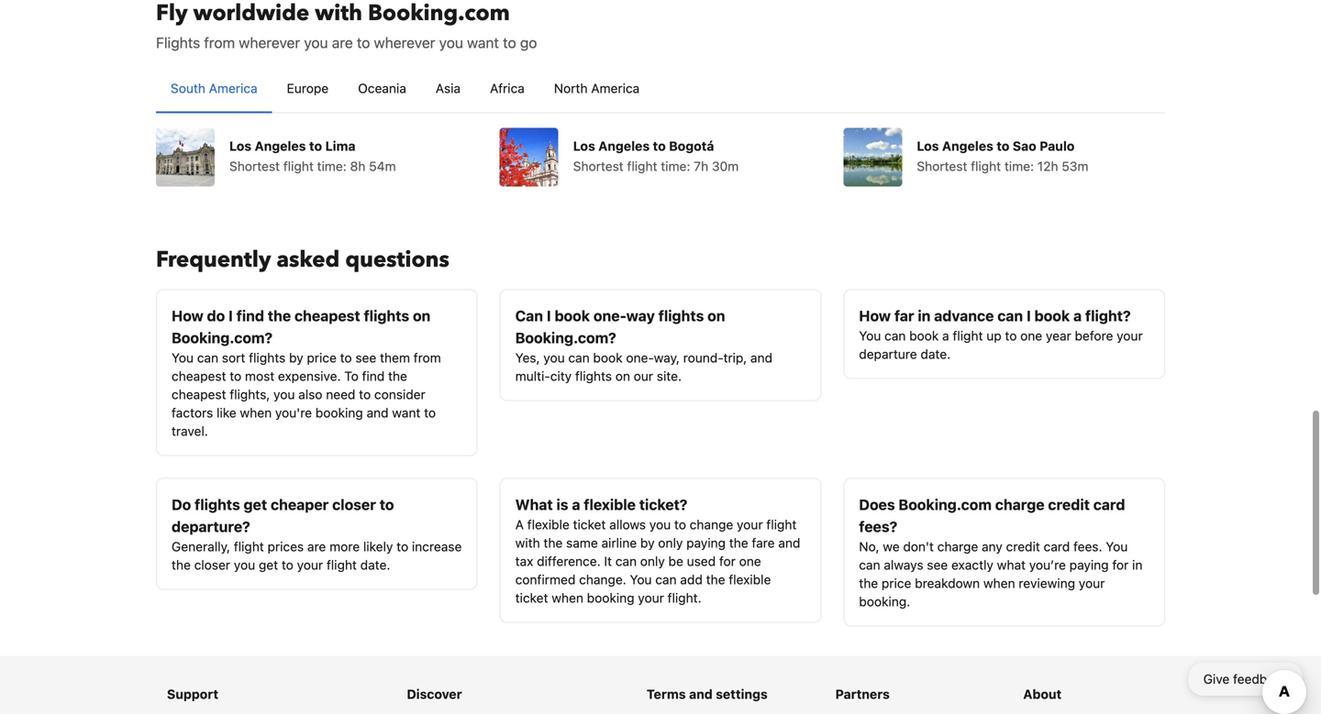 Task type: vqa. For each thing, say whether or not it's contained in the screenshot.
left I'm
no



Task type: describe. For each thing, give the bounding box(es) containing it.
breakdown
[[915, 576, 980, 591]]

to down "consider"
[[424, 405, 436, 421]]

support
[[167, 687, 218, 702]]

1 horizontal spatial closer
[[332, 496, 376, 514]]

booking.
[[859, 594, 910, 610]]

i inside how do i find the cheapest flights on booking.com? you can sort flights by price to see them from cheapest to most expensive. to find the cheapest flights, you also need to consider factors like when you're booking and want to travel.
[[228, 307, 233, 325]]

no,
[[859, 539, 879, 555]]

0 vertical spatial ticket
[[573, 517, 606, 533]]

i inside can i book one-way flights on booking.com? yes, you can book one-way, round-trip, and multi-city flights on our site.
[[547, 307, 551, 325]]

north america
[[554, 81, 640, 96]]

expensive.
[[278, 369, 341, 384]]

los for los angeles to lima shortest flight time: 8h 54m
[[229, 139, 251, 154]]

your inside do flights get cheaper closer to departure? generally, flight prices are more likely to increase the closer you get to your flight date.
[[297, 558, 323, 573]]

you inside how do i find the cheapest flights on booking.com? you can sort flights by price to see them from cheapest to most expensive. to find the cheapest flights, you also need to consider factors like when you're booking and want to travel.
[[172, 350, 194, 366]]

booking inside what is a flexible ticket? a flexible ticket allows you to change your flight with the same airline by only paying the fare and tax difference. it can only be used for one confirmed change. you can add the flexible ticket when booking your flight.
[[587, 591, 634, 606]]

feedback
[[1233, 672, 1288, 687]]

2 horizontal spatial on
[[707, 307, 725, 325]]

bogotá
[[669, 139, 714, 154]]

book left "way,"
[[593, 350, 623, 366]]

fees?
[[859, 518, 897, 536]]

your inside how far in advance can i book a flight? you can book a flight up to one year before your departure date.
[[1117, 328, 1143, 344]]

oceania button
[[343, 65, 421, 112]]

need
[[326, 387, 355, 402]]

can inside how do i find the cheapest flights on booking.com? you can sort flights by price to see them from cheapest to most expensive. to find the cheapest flights, you also need to consider factors like when you're booking and want to travel.
[[197, 350, 218, 366]]

likely
[[363, 539, 393, 555]]

flight down more
[[327, 558, 357, 573]]

book up year
[[1034, 307, 1070, 325]]

used
[[687, 554, 716, 569]]

the left fare
[[729, 536, 748, 551]]

you inside can i book one-way flights on booking.com? yes, you can book one-way, round-trip, and multi-city flights on our site.
[[543, 350, 565, 366]]

frequently asked questions
[[156, 245, 449, 275]]

0 horizontal spatial closer
[[194, 558, 230, 573]]

flights up most
[[249, 350, 286, 366]]

your up fare
[[737, 517, 763, 533]]

ticket?
[[639, 496, 688, 514]]

confirmed
[[515, 572, 576, 588]]

year
[[1046, 328, 1071, 344]]

shortest for los angeles to lima shortest flight time: 8h 54m
[[229, 159, 280, 174]]

oceania
[[358, 81, 406, 96]]

when inside how do i find the cheapest flights on booking.com? you can sort flights by price to see them from cheapest to most expensive. to find the cheapest flights, you also need to consider factors like when you're booking and want to travel.
[[240, 405, 272, 421]]

see inside does booking.com charge credit card fees? no, we don't charge any credit card fees. you can always see exactly what you're paying for in the price breakdown when reviewing your booking.
[[927, 558, 948, 573]]

1 horizontal spatial charge
[[995, 496, 1045, 514]]

by inside how do i find the cheapest flights on booking.com? you can sort flights by price to see them from cheapest to most expensive. to find the cheapest flights, you also need to consider factors like when you're booking and want to travel.
[[289, 350, 303, 366]]

fare
[[752, 536, 775, 551]]

fees.
[[1073, 539, 1102, 555]]

you inside what is a flexible ticket? a flexible ticket allows you to change your flight with the same airline by only paying the fare and tax difference. it can only be used for one confirmed change. you can add the flexible ticket when booking your flight.
[[630, 572, 652, 588]]

do flights get cheaper closer to departure? generally, flight prices are more likely to increase the closer you get to your flight date.
[[172, 496, 462, 573]]

1 horizontal spatial find
[[362, 369, 385, 384]]

asia
[[436, 81, 461, 96]]

consider
[[374, 387, 425, 402]]

1 horizontal spatial a
[[942, 328, 949, 344]]

date. inside do flights get cheaper closer to departure? generally, flight prices are more likely to increase the closer you get to your flight date.
[[360, 558, 390, 573]]

with
[[515, 536, 540, 551]]

flight left prices
[[234, 539, 264, 555]]

can inside does booking.com charge credit card fees? no, we don't charge any credit card fees. you can always see exactly what you're paying for in the price breakdown when reviewing your booking.
[[859, 558, 880, 573]]

0 vertical spatial flexible
[[584, 496, 636, 514]]

generally,
[[172, 539, 230, 555]]

how for how far in advance can i book a flight?
[[859, 307, 891, 325]]

city
[[550, 369, 572, 384]]

price inside how do i find the cheapest flights on booking.com? you can sort flights by price to see them from cheapest to most expensive. to find the cheapest flights, you also need to consider factors like when you're booking and want to travel.
[[307, 350, 337, 366]]

travel.
[[172, 424, 208, 439]]

lima
[[325, 139, 356, 154]]

settings
[[716, 687, 768, 702]]

see inside how do i find the cheapest flights on booking.com? you can sort flights by price to see them from cheapest to most expensive. to find the cheapest flights, you also need to consider factors like when you're booking and want to travel.
[[355, 350, 376, 366]]

sao
[[1013, 139, 1036, 154]]

paying inside what is a flexible ticket? a flexible ticket allows you to change your flight with the same airline by only paying the fare and tax difference. it can only be used for one confirmed change. you can add the flexible ticket when booking your flight.
[[686, 536, 726, 551]]

can right it
[[615, 554, 637, 569]]

flights right city
[[575, 369, 612, 384]]

1 horizontal spatial are
[[332, 34, 353, 51]]

is
[[556, 496, 568, 514]]

can down "be"
[[655, 572, 677, 588]]

go
[[520, 34, 537, 51]]

angeles for lima
[[255, 139, 306, 154]]

departure?
[[172, 518, 250, 536]]

book right the can on the top left of the page
[[555, 307, 590, 325]]

for inside does booking.com charge credit card fees? no, we don't charge any credit card fees. you can always see exactly what you're paying for in the price breakdown when reviewing your booking.
[[1112, 558, 1129, 573]]

want inside how do i find the cheapest flights on booking.com? you can sort flights by price to see them from cheapest to most expensive. to find the cheapest flights, you also need to consider factors like when you're booking and want to travel.
[[392, 405, 421, 421]]

difference.
[[537, 554, 601, 569]]

it
[[604, 554, 612, 569]]

the inside does booking.com charge credit card fees? no, we don't charge any credit card fees. you can always see exactly what you're paying for in the price breakdown when reviewing your booking.
[[859, 576, 878, 591]]

reviewing
[[1019, 576, 1075, 591]]

paying inside does booking.com charge credit card fees? no, we don't charge any credit card fees. you can always see exactly what you're paying for in the price breakdown when reviewing your booking.
[[1069, 558, 1109, 573]]

30m
[[712, 159, 739, 174]]

tax
[[515, 554, 533, 569]]

los angeles to bogotá shortest flight time: 7h 30m
[[573, 139, 739, 174]]

and right terms
[[689, 687, 713, 702]]

frequently
[[156, 245, 271, 275]]

factors
[[172, 405, 213, 421]]

north
[[554, 81, 588, 96]]

can
[[515, 307, 543, 325]]

your left flight.
[[638, 591, 664, 606]]

1 vertical spatial cheapest
[[172, 369, 226, 384]]

you inside how far in advance can i book a flight? you can book a flight up to one year before your departure date.
[[859, 328, 881, 344]]

1 vertical spatial get
[[259, 558, 278, 573]]

1 horizontal spatial on
[[615, 369, 630, 384]]

what
[[515, 496, 553, 514]]

can up up
[[997, 307, 1023, 325]]

way
[[626, 307, 655, 325]]

asia button
[[421, 65, 475, 112]]

0 vertical spatial cheapest
[[294, 307, 360, 325]]

flight inside los angeles to lima shortest flight time: 8h 54m
[[283, 159, 314, 174]]

you up europe
[[304, 34, 328, 51]]

flights from wherever you are to wherever you want to go
[[156, 34, 537, 51]]

them
[[380, 350, 410, 366]]

change
[[690, 517, 733, 533]]

to down prices
[[282, 558, 293, 573]]

do
[[207, 307, 225, 325]]

south
[[171, 81, 205, 96]]

don't
[[903, 539, 934, 555]]

add
[[680, 572, 703, 588]]

from inside how do i find the cheapest flights on booking.com? you can sort flights by price to see them from cheapest to most expensive. to find the cheapest flights, you also need to consider factors like when you're booking and want to travel.
[[414, 350, 441, 366]]

flight inside what is a flexible ticket? a flexible ticket allows you to change your flight with the same airline by only paying the fare and tax difference. it can only be used for one confirmed change. you can add the flexible ticket when booking your flight.
[[766, 517, 797, 533]]

cheaper
[[271, 496, 329, 514]]

to down the sort
[[230, 369, 241, 384]]

0 horizontal spatial credit
[[1006, 539, 1040, 555]]

flights,
[[230, 387, 270, 402]]

you inside do flights get cheaper closer to departure? generally, flight prices are more likely to increase the closer you get to your flight date.
[[234, 558, 255, 573]]

0 horizontal spatial ticket
[[515, 591, 548, 606]]

0 horizontal spatial flexible
[[527, 517, 570, 533]]

0 vertical spatial one-
[[593, 307, 626, 325]]

and inside can i book one-way flights on booking.com? yes, you can book one-way, round-trip, and multi-city flights on our site.
[[750, 350, 772, 366]]

your inside does booking.com charge credit card fees? no, we don't charge any credit card fees. you can always see exactly what you're paying for in the price breakdown when reviewing your booking.
[[1079, 576, 1105, 591]]

any
[[982, 539, 1003, 555]]

africa button
[[475, 65, 539, 112]]

departure
[[859, 347, 917, 362]]

exactly
[[951, 558, 994, 573]]

7h
[[694, 159, 708, 174]]

1 vertical spatial only
[[640, 554, 665, 569]]

los angeles to lima shortest flight time: 8h 54m
[[229, 139, 396, 174]]

booking.com
[[899, 496, 992, 514]]

2 horizontal spatial flexible
[[729, 572, 771, 588]]

round-
[[683, 350, 723, 366]]

1 vertical spatial card
[[1044, 539, 1070, 555]]

trip,
[[723, 350, 747, 366]]

flight.
[[668, 591, 702, 606]]

to up likely
[[380, 496, 394, 514]]

most
[[245, 369, 274, 384]]

the up "consider"
[[388, 369, 407, 384]]

to up to
[[340, 350, 352, 366]]

8h
[[350, 159, 366, 174]]

questions
[[345, 245, 449, 275]]



Task type: locate. For each thing, give the bounding box(es) containing it.
you
[[304, 34, 328, 51], [439, 34, 463, 51], [543, 350, 565, 366], [273, 387, 295, 402], [649, 517, 671, 533], [234, 558, 255, 573]]

closer up more
[[332, 496, 376, 514]]

partners
[[835, 687, 890, 702]]

0 horizontal spatial price
[[307, 350, 337, 366]]

1 vertical spatial credit
[[1006, 539, 1040, 555]]

flight inside los angeles to sao paulo shortest flight time: 12h 53m
[[971, 159, 1001, 174]]

2 angeles from the left
[[598, 139, 650, 154]]

1 how from the left
[[172, 307, 203, 325]]

1 vertical spatial want
[[392, 405, 421, 421]]

for right 'used'
[[719, 554, 736, 569]]

can inside can i book one-way flights on booking.com? yes, you can book one-way, round-trip, and multi-city flights on our site.
[[568, 350, 590, 366]]

to right up
[[1005, 328, 1017, 344]]

0 vertical spatial closer
[[332, 496, 376, 514]]

los inside los angeles to sao paulo shortest flight time: 12h 53m
[[917, 139, 939, 154]]

increase
[[412, 539, 462, 555]]

1 vertical spatial see
[[927, 558, 948, 573]]

closer down generally,
[[194, 558, 230, 573]]

1 vertical spatial find
[[362, 369, 385, 384]]

0 horizontal spatial a
[[572, 496, 580, 514]]

flights up the them
[[364, 307, 409, 325]]

by up expensive.
[[289, 350, 303, 366]]

when down what
[[983, 576, 1015, 591]]

0 horizontal spatial see
[[355, 350, 376, 366]]

3 angeles from the left
[[942, 139, 993, 154]]

tab list
[[156, 65, 1165, 114]]

always
[[884, 558, 923, 573]]

i right do on the top
[[228, 307, 233, 325]]

how left do on the top
[[172, 307, 203, 325]]

ticket up same
[[573, 517, 606, 533]]

terms and settings
[[647, 687, 768, 702]]

2 horizontal spatial a
[[1073, 307, 1082, 325]]

and right trip,
[[750, 350, 772, 366]]

1 booking.com? from the left
[[172, 329, 273, 347]]

flight inside "los angeles to bogotá shortest flight time: 7h 30m"
[[627, 159, 657, 174]]

i inside how far in advance can i book a flight? you can book a flight up to one year before your departure date.
[[1027, 307, 1031, 325]]

on left our on the left of the page
[[615, 369, 630, 384]]

0 horizontal spatial when
[[240, 405, 272, 421]]

flights up departure?
[[195, 496, 240, 514]]

what is a flexible ticket? a flexible ticket allows you to change your flight with the same airline by only paying the fare and tax difference. it can only be used for one confirmed change. you can add the flexible ticket when booking your flight.
[[515, 496, 800, 606]]

to inside what is a flexible ticket? a flexible ticket allows you to change your flight with the same airline by only paying the fare and tax difference. it can only be used for one confirmed change. you can add the flexible ticket when booking your flight.
[[674, 517, 686, 533]]

a
[[1073, 307, 1082, 325], [942, 328, 949, 344], [572, 496, 580, 514]]

asked
[[277, 245, 340, 275]]

los angeles to sao paulo shortest flight time: 12h 53m
[[917, 139, 1089, 174]]

to left lima
[[309, 139, 322, 154]]

0 horizontal spatial time:
[[317, 159, 347, 174]]

your down prices
[[297, 558, 323, 573]]

flight inside how far in advance can i book a flight? you can book a flight up to one year before your departure date.
[[953, 328, 983, 344]]

los right los angeles to lima image
[[229, 139, 251, 154]]

to left go
[[503, 34, 516, 51]]

and
[[750, 350, 772, 366], [367, 405, 389, 421], [778, 536, 800, 551], [689, 687, 713, 702]]

0 vertical spatial only
[[658, 536, 683, 551]]

a inside what is a flexible ticket? a flexible ticket allows you to change your flight with the same airline by only paying the fare and tax difference. it can only be used for one confirmed change. you can add the flexible ticket when booking your flight.
[[572, 496, 580, 514]]

europe button
[[272, 65, 343, 112]]

one
[[1020, 328, 1042, 344], [739, 554, 761, 569]]

0 vertical spatial a
[[1073, 307, 1082, 325]]

book down far
[[909, 328, 939, 344]]

1 horizontal spatial credit
[[1048, 496, 1090, 514]]

time: left 7h
[[661, 159, 690, 174]]

by down allows
[[640, 536, 655, 551]]

0 vertical spatial from
[[204, 34, 235, 51]]

flexible down fare
[[729, 572, 771, 588]]

los right the los angeles to bogotá image
[[573, 139, 595, 154]]

1 horizontal spatial ticket
[[573, 517, 606, 533]]

angeles inside los angeles to lima shortest flight time: 8h 54m
[[255, 139, 306, 154]]

2 shortest from the left
[[573, 159, 624, 174]]

time: inside los angeles to lima shortest flight time: 8h 54m
[[317, 159, 347, 174]]

1 horizontal spatial in
[[1132, 558, 1143, 573]]

0 horizontal spatial from
[[204, 34, 235, 51]]

los angeles to sao paulo image
[[843, 128, 902, 187]]

flight left 7h
[[627, 159, 657, 174]]

see up breakdown
[[927, 558, 948, 573]]

wherever up europe
[[239, 34, 300, 51]]

i right the can on the top left of the page
[[547, 307, 551, 325]]

get down prices
[[259, 558, 278, 573]]

about
[[1023, 687, 1062, 702]]

los angeles to bogotá image
[[500, 128, 558, 187]]

2 vertical spatial flexible
[[729, 572, 771, 588]]

2 wherever from the left
[[374, 34, 435, 51]]

paying
[[686, 536, 726, 551], [1069, 558, 1109, 573]]

see up to
[[355, 350, 376, 366]]

when down the confirmed
[[552, 591, 583, 606]]

before
[[1075, 328, 1113, 344]]

2 horizontal spatial when
[[983, 576, 1015, 591]]

shortest inside los angeles to sao paulo shortest flight time: 12h 53m
[[917, 159, 967, 174]]

flexible
[[584, 496, 636, 514], [527, 517, 570, 533], [729, 572, 771, 588]]

how far in advance can i book a flight? you can book a flight up to one year before your departure date.
[[859, 307, 1143, 362]]

you right 'change.' on the left of the page
[[630, 572, 652, 588]]

give feedback button
[[1189, 663, 1303, 696]]

1 vertical spatial are
[[307, 539, 326, 555]]

your down 'flight?' in the right of the page
[[1117, 328, 1143, 344]]

charge up exactly
[[937, 539, 978, 555]]

flight down advance
[[953, 328, 983, 344]]

want left go
[[467, 34, 499, 51]]

be
[[668, 554, 683, 569]]

to up oceania
[[357, 34, 370, 51]]

angeles down north america button
[[598, 139, 650, 154]]

0 horizontal spatial los
[[229, 139, 251, 154]]

change.
[[579, 572, 626, 588]]

flights inside do flights get cheaper closer to departure? generally, flight prices are more likely to increase the closer you get to your flight date.
[[195, 496, 240, 514]]

1 horizontal spatial shortest
[[573, 159, 624, 174]]

when inside does booking.com charge credit card fees? no, we don't charge any credit card fees. you can always see exactly what you're paying for in the price breakdown when reviewing your booking.
[[983, 576, 1015, 591]]

the down frequently asked questions
[[268, 307, 291, 325]]

los angeles to lima image
[[156, 128, 215, 187]]

the down generally,
[[172, 558, 191, 573]]

shortest inside los angeles to lima shortest flight time: 8h 54m
[[229, 159, 280, 174]]

date.
[[921, 347, 951, 362], [360, 558, 390, 573]]

2 i from the left
[[547, 307, 551, 325]]

can i book one-way flights on booking.com? yes, you can book one-way, round-trip, and multi-city flights on our site.
[[515, 307, 772, 384]]

does
[[859, 496, 895, 514]]

for
[[719, 554, 736, 569], [1112, 558, 1129, 573]]

0 horizontal spatial by
[[289, 350, 303, 366]]

0 horizontal spatial card
[[1044, 539, 1070, 555]]

booking.com? inside can i book one-way flights on booking.com? yes, you can book one-way, round-trip, and multi-city flights on our site.
[[515, 329, 616, 347]]

los for los angeles to sao paulo shortest flight time: 12h 53m
[[917, 139, 939, 154]]

2 horizontal spatial time:
[[1005, 159, 1034, 174]]

1 horizontal spatial flexible
[[584, 496, 636, 514]]

can
[[997, 307, 1023, 325], [884, 328, 906, 344], [197, 350, 218, 366], [568, 350, 590, 366], [615, 554, 637, 569], [859, 558, 880, 573], [655, 572, 677, 588]]

1 horizontal spatial want
[[467, 34, 499, 51]]

booking.com?
[[172, 329, 273, 347], [515, 329, 616, 347]]

america for north america
[[591, 81, 640, 96]]

on inside how do i find the cheapest flights on booking.com? you can sort flights by price to see them from cheapest to most expensive. to find the cheapest flights, you also need to consider factors like when you're booking and want to travel.
[[413, 307, 431, 325]]

prices
[[267, 539, 304, 555]]

are inside do flights get cheaper closer to departure? generally, flight prices are more likely to increase the closer you get to your flight date.
[[307, 539, 326, 555]]

you up you're
[[273, 387, 295, 402]]

time: down the sao
[[1005, 159, 1034, 174]]

1 horizontal spatial from
[[414, 350, 441, 366]]

0 horizontal spatial one
[[739, 554, 761, 569]]

from right flights
[[204, 34, 235, 51]]

angeles left the sao
[[942, 139, 993, 154]]

1 horizontal spatial i
[[547, 307, 551, 325]]

0 vertical spatial paying
[[686, 536, 726, 551]]

1 horizontal spatial one
[[1020, 328, 1042, 344]]

africa
[[490, 81, 525, 96]]

to right likely
[[396, 539, 408, 555]]

paying down fees.
[[1069, 558, 1109, 573]]

time:
[[317, 159, 347, 174], [661, 159, 690, 174], [1005, 159, 1034, 174]]

get
[[244, 496, 267, 514], [259, 558, 278, 573]]

when inside what is a flexible ticket? a flexible ticket allows you to change your flight with the same airline by only paying the fare and tax difference. it can only be used for one confirmed change. you can add the flexible ticket when booking your flight.
[[552, 591, 583, 606]]

1 vertical spatial booking
[[587, 591, 634, 606]]

i right advance
[[1027, 307, 1031, 325]]

1 vertical spatial flexible
[[527, 517, 570, 533]]

0 horizontal spatial in
[[918, 307, 931, 325]]

flights right way
[[658, 307, 704, 325]]

1 time: from the left
[[317, 159, 347, 174]]

2 horizontal spatial los
[[917, 139, 939, 154]]

1 angeles from the left
[[255, 139, 306, 154]]

we
[[883, 539, 900, 555]]

you up asia
[[439, 34, 463, 51]]

like
[[217, 405, 236, 421]]

1 vertical spatial a
[[942, 328, 949, 344]]

multi-
[[515, 369, 550, 384]]

flights
[[156, 34, 200, 51]]

one inside what is a flexible ticket? a flexible ticket allows you to change your flight with the same airline by only paying the fare and tax difference. it can only be used for one confirmed change. you can add the flexible ticket when booking your flight.
[[739, 554, 761, 569]]

shortest inside "los angeles to bogotá shortest flight time: 7h 30m"
[[573, 159, 624, 174]]

1 horizontal spatial price
[[882, 576, 911, 591]]

shortest right los angeles to sao paulo image
[[917, 159, 967, 174]]

europe
[[287, 81, 329, 96]]

how for how do i find the cheapest flights on booking.com?
[[172, 307, 203, 325]]

give
[[1203, 672, 1230, 687]]

to left the sao
[[997, 139, 1010, 154]]

1 vertical spatial price
[[882, 576, 911, 591]]

0 vertical spatial card
[[1093, 496, 1125, 514]]

and inside what is a flexible ticket? a flexible ticket allows you to change your flight with the same airline by only paying the fare and tax difference. it can only be used for one confirmed change. you can add the flexible ticket when booking your flight.
[[778, 536, 800, 551]]

far
[[894, 307, 914, 325]]

airline
[[601, 536, 637, 551]]

you're
[[1029, 558, 1066, 573]]

do
[[172, 496, 191, 514]]

you down departure?
[[234, 558, 255, 573]]

2 time: from the left
[[661, 159, 690, 174]]

also
[[298, 387, 322, 402]]

0 vertical spatial find
[[236, 307, 264, 325]]

wherever up oceania
[[374, 34, 435, 51]]

book
[[555, 307, 590, 325], [1034, 307, 1070, 325], [909, 328, 939, 344], [593, 350, 623, 366]]

los inside "los angeles to bogotá shortest flight time: 7h 30m"
[[573, 139, 595, 154]]

1 horizontal spatial wherever
[[374, 34, 435, 51]]

1 horizontal spatial angeles
[[598, 139, 650, 154]]

are up the "europe" button
[[332, 34, 353, 51]]

site.
[[657, 369, 682, 384]]

flexible up allows
[[584, 496, 636, 514]]

how do i find the cheapest flights on booking.com? you can sort flights by price to see them from cheapest to most expensive. to find the cheapest flights, you also need to consider factors like when you're booking and want to travel.
[[172, 307, 441, 439]]

can up departure on the right of page
[[884, 328, 906, 344]]

1 horizontal spatial booking.com?
[[515, 329, 616, 347]]

date. down likely
[[360, 558, 390, 573]]

to right need
[[359, 387, 371, 402]]

in
[[918, 307, 931, 325], [1132, 558, 1143, 573]]

time: for lima
[[317, 159, 347, 174]]

and inside how do i find the cheapest flights on booking.com? you can sort flights by price to see them from cheapest to most expensive. to find the cheapest flights, you also need to consider factors like when you're booking and want to travel.
[[367, 405, 389, 421]]

1 vertical spatial one-
[[626, 350, 654, 366]]

booking down 'change.' on the left of the page
[[587, 591, 634, 606]]

1 vertical spatial charge
[[937, 539, 978, 555]]

you left the sort
[[172, 350, 194, 366]]

our
[[634, 369, 653, 384]]

12h
[[1037, 159, 1058, 174]]

3 time: from the left
[[1005, 159, 1034, 174]]

0 horizontal spatial paying
[[686, 536, 726, 551]]

price down always
[[882, 576, 911, 591]]

shortest for los angeles to bogotá shortest flight time: 7h 30m
[[573, 159, 624, 174]]

2 booking.com? from the left
[[515, 329, 616, 347]]

the down 'used'
[[706, 572, 725, 588]]

1 wherever from the left
[[239, 34, 300, 51]]

want
[[467, 34, 499, 51], [392, 405, 421, 421]]

how inside how far in advance can i book a flight? you can book a flight up to one year before your departure date.
[[859, 307, 891, 325]]

1 horizontal spatial time:
[[661, 159, 690, 174]]

paulo
[[1040, 139, 1075, 154]]

does booking.com charge credit card fees? no, we don't charge any credit card fees. you can always see exactly what you're paying for in the price breakdown when reviewing your booking.
[[859, 496, 1143, 610]]

wherever
[[239, 34, 300, 51], [374, 34, 435, 51]]

how inside how do i find the cheapest flights on booking.com? you can sort flights by price to see them from cheapest to most expensive. to find the cheapest flights, you also need to consider factors like when you're booking and want to travel.
[[172, 307, 203, 325]]

in inside does booking.com charge credit card fees? no, we don't charge any credit card fees. you can always see exactly what you're paying for in the price breakdown when reviewing your booking.
[[1132, 558, 1143, 573]]

0 horizontal spatial shortest
[[229, 159, 280, 174]]

1 vertical spatial in
[[1132, 558, 1143, 573]]

price inside does booking.com charge credit card fees? no, we don't charge any credit card fees. you can always see exactly what you're paying for in the price breakdown when reviewing your booking.
[[882, 576, 911, 591]]

america right south
[[209, 81, 257, 96]]

1 vertical spatial from
[[414, 350, 441, 366]]

0 horizontal spatial find
[[236, 307, 264, 325]]

0 horizontal spatial charge
[[937, 539, 978, 555]]

you inside how do i find the cheapest flights on booking.com? you can sort flights by price to see them from cheapest to most expensive. to find the cheapest flights, you also need to consider factors like when you're booking and want to travel.
[[273, 387, 295, 402]]

sort
[[222, 350, 245, 366]]

0 vertical spatial one
[[1020, 328, 1042, 344]]

booking.com? inside how do i find the cheapest flights on booking.com? you can sort flights by price to see them from cheapest to most expensive. to find the cheapest flights, you also need to consider factors like when you're booking and want to travel.
[[172, 329, 273, 347]]

1 los from the left
[[229, 139, 251, 154]]

1 vertical spatial one
[[739, 554, 761, 569]]

0 horizontal spatial are
[[307, 539, 326, 555]]

1 horizontal spatial for
[[1112, 558, 1129, 573]]

2 how from the left
[[859, 307, 891, 325]]

in inside how far in advance can i book a flight? you can book a flight up to one year before your departure date.
[[918, 307, 931, 325]]

to left bogotá
[[653, 139, 666, 154]]

2 horizontal spatial i
[[1027, 307, 1031, 325]]

you're
[[275, 405, 312, 421]]

a down advance
[[942, 328, 949, 344]]

angeles inside los angeles to sao paulo shortest flight time: 12h 53m
[[942, 139, 993, 154]]

the up the "booking."
[[859, 576, 878, 591]]

0 horizontal spatial i
[[228, 307, 233, 325]]

time: inside "los angeles to bogotá shortest flight time: 7h 30m"
[[661, 159, 690, 174]]

0 vertical spatial booking
[[315, 405, 363, 421]]

you down ticket? in the bottom of the page
[[649, 517, 671, 533]]

only up "be"
[[658, 536, 683, 551]]

shortest right los angeles to lima image
[[229, 159, 280, 174]]

1 horizontal spatial booking
[[587, 591, 634, 606]]

the up difference.
[[544, 536, 563, 551]]

2 los from the left
[[573, 139, 595, 154]]

one inside how far in advance can i book a flight? you can book a flight up to one year before your departure date.
[[1020, 328, 1042, 344]]

flight?
[[1085, 307, 1131, 325]]

what
[[997, 558, 1026, 573]]

0 vertical spatial credit
[[1048, 496, 1090, 514]]

the inside do flights get cheaper closer to departure? generally, flight prices are more likely to increase the closer you get to your flight date.
[[172, 558, 191, 573]]

your down fees.
[[1079, 576, 1105, 591]]

time: for bogotá
[[661, 159, 690, 174]]

1 vertical spatial date.
[[360, 558, 390, 573]]

you up city
[[543, 350, 565, 366]]

you inside what is a flexible ticket? a flexible ticket allows you to change your flight with the same airline by only paying the fare and tax difference. it can only be used for one confirmed change. you can add the flexible ticket when booking your flight.
[[649, 517, 671, 533]]

to inside how far in advance can i book a flight? you can book a flight up to one year before your departure date.
[[1005, 328, 1017, 344]]

i
[[228, 307, 233, 325], [547, 307, 551, 325], [1027, 307, 1031, 325]]

see
[[355, 350, 376, 366], [927, 558, 948, 573]]

booking.com? down do on the top
[[172, 329, 273, 347]]

angeles for bogotá
[[598, 139, 650, 154]]

how
[[172, 307, 203, 325], [859, 307, 891, 325]]

0 vertical spatial are
[[332, 34, 353, 51]]

advance
[[934, 307, 994, 325]]

1 america from the left
[[209, 81, 257, 96]]

can left the sort
[[197, 350, 218, 366]]

by inside what is a flexible ticket? a flexible ticket allows you to change your flight with the same airline by only paying the fare and tax difference. it can only be used for one confirmed change. you can add the flexible ticket when booking your flight.
[[640, 536, 655, 551]]

2 horizontal spatial angeles
[[942, 139, 993, 154]]

0 vertical spatial in
[[918, 307, 931, 325]]

2 horizontal spatial shortest
[[917, 159, 967, 174]]

flight
[[283, 159, 314, 174], [627, 159, 657, 174], [971, 159, 1001, 174], [953, 328, 983, 344], [766, 517, 797, 533], [234, 539, 264, 555], [327, 558, 357, 573]]

credit up what
[[1006, 539, 1040, 555]]

more
[[329, 539, 360, 555]]

south america button
[[156, 65, 272, 112]]

1 shortest from the left
[[229, 159, 280, 174]]

price up expensive.
[[307, 350, 337, 366]]

booking.com? up city
[[515, 329, 616, 347]]

up
[[986, 328, 1002, 344]]

1 vertical spatial ticket
[[515, 591, 548, 606]]

1 horizontal spatial when
[[552, 591, 583, 606]]

can up city
[[568, 350, 590, 366]]

for inside what is a flexible ticket? a flexible ticket allows you to change your flight with the same airline by only paying the fare and tax difference. it can only be used for one confirmed change. you can add the flexible ticket when booking your flight.
[[719, 554, 736, 569]]

1 i from the left
[[228, 307, 233, 325]]

1 horizontal spatial by
[[640, 536, 655, 551]]

date. inside how far in advance can i book a flight? you can book a flight up to one year before your departure date.
[[921, 347, 951, 362]]

only left "be"
[[640, 554, 665, 569]]

to inside los angeles to lima shortest flight time: 8h 54m
[[309, 139, 322, 154]]

54m
[[369, 159, 396, 174]]

america for south america
[[209, 81, 257, 96]]

angeles inside "los angeles to bogotá shortest flight time: 7h 30m"
[[598, 139, 650, 154]]

america right 'north'
[[591, 81, 640, 96]]

charge up any
[[995, 496, 1045, 514]]

you right fees.
[[1106, 539, 1128, 555]]

1 horizontal spatial see
[[927, 558, 948, 573]]

to inside los angeles to sao paulo shortest flight time: 12h 53m
[[997, 139, 1010, 154]]

2 vertical spatial cheapest
[[172, 387, 226, 402]]

0 vertical spatial get
[[244, 496, 267, 514]]

time: inside los angeles to sao paulo shortest flight time: 12h 53m
[[1005, 159, 1034, 174]]

allows
[[609, 517, 646, 533]]

los inside los angeles to lima shortest flight time: 8h 54m
[[229, 139, 251, 154]]

0 horizontal spatial booking
[[315, 405, 363, 421]]

time: down lima
[[317, 159, 347, 174]]

on down questions
[[413, 307, 431, 325]]

angeles
[[255, 139, 306, 154], [598, 139, 650, 154], [942, 139, 993, 154]]

booking inside how do i find the cheapest flights on booking.com? you can sort flights by price to see them from cheapest to most expensive. to find the cheapest flights, you also need to consider factors like when you're booking and want to travel.
[[315, 405, 363, 421]]

0 vertical spatial price
[[307, 350, 337, 366]]

0 vertical spatial date.
[[921, 347, 951, 362]]

3 i from the left
[[1027, 307, 1031, 325]]

a
[[515, 517, 524, 533]]

you inside does booking.com charge credit card fees? no, we don't charge any credit card fees. you can always see exactly what you're paying for in the price breakdown when reviewing your booking.
[[1106, 539, 1128, 555]]

0 horizontal spatial for
[[719, 554, 736, 569]]

same
[[566, 536, 598, 551]]

card
[[1093, 496, 1125, 514], [1044, 539, 1070, 555]]

0 vertical spatial by
[[289, 350, 303, 366]]

to inside "los angeles to bogotá shortest flight time: 7h 30m"
[[653, 139, 666, 154]]

price
[[307, 350, 337, 366], [882, 576, 911, 591]]

ticket down the confirmed
[[515, 591, 548, 606]]

1 horizontal spatial los
[[573, 139, 595, 154]]

flight up fare
[[766, 517, 797, 533]]

los for los angeles to bogotá shortest flight time: 7h 30m
[[573, 139, 595, 154]]

and right fare
[[778, 536, 800, 551]]

0 horizontal spatial on
[[413, 307, 431, 325]]

paying up 'used'
[[686, 536, 726, 551]]

0 vertical spatial see
[[355, 350, 376, 366]]

in right you're
[[1132, 558, 1143, 573]]

tab list containing south america
[[156, 65, 1165, 114]]

2 america from the left
[[591, 81, 640, 96]]

1 horizontal spatial date.
[[921, 347, 951, 362]]

1 horizontal spatial paying
[[1069, 558, 1109, 573]]

the
[[268, 307, 291, 325], [388, 369, 407, 384], [544, 536, 563, 551], [729, 536, 748, 551], [172, 558, 191, 573], [706, 572, 725, 588], [859, 576, 878, 591]]

flight left 8h
[[283, 159, 314, 174]]

0 horizontal spatial angeles
[[255, 139, 306, 154]]

0 vertical spatial want
[[467, 34, 499, 51]]

angeles for sao
[[942, 139, 993, 154]]

3 los from the left
[[917, 139, 939, 154]]

0 horizontal spatial want
[[392, 405, 421, 421]]

south america
[[171, 81, 257, 96]]

3 shortest from the left
[[917, 159, 967, 174]]

1 horizontal spatial card
[[1093, 496, 1125, 514]]



